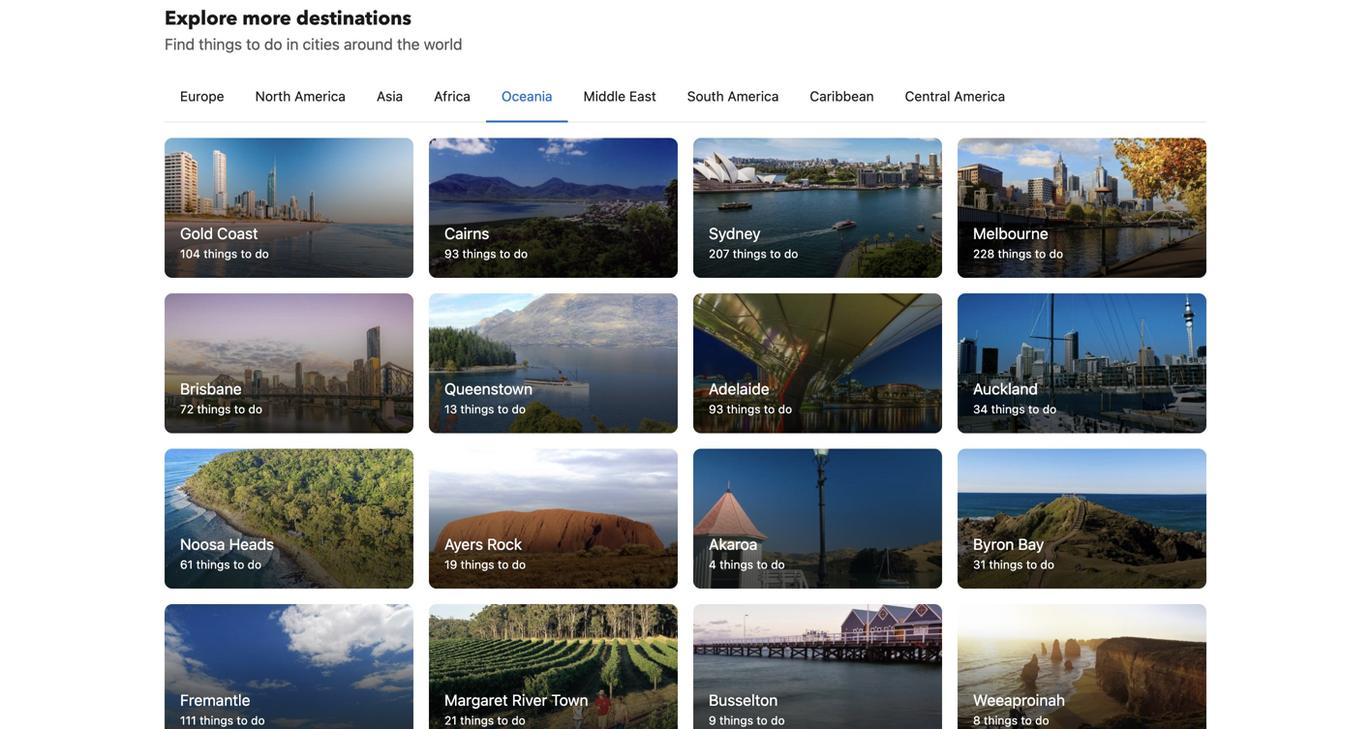 Task type: locate. For each thing, give the bounding box(es) containing it.
to inside margaret river town 21 things to do
[[497, 714, 508, 727]]

world
[[424, 35, 463, 53]]

things down the adelaide
[[727, 402, 761, 416]]

middle
[[584, 88, 626, 104]]

auckland 34 things to do
[[973, 380, 1057, 416]]

central
[[905, 88, 950, 104]]

tab list
[[165, 71, 1207, 123]]

things down coast
[[204, 247, 237, 260]]

byron bay image
[[958, 449, 1207, 589]]

america inside 'button'
[[954, 88, 1005, 104]]

things inside melbourne 228 things to do
[[998, 247, 1032, 260]]

explore more destinations find things to do in cities around the world
[[165, 5, 463, 53]]

south america
[[687, 88, 779, 104]]

melbourne 228 things to do
[[973, 224, 1063, 260]]

things down byron
[[989, 558, 1023, 572]]

america right south
[[728, 88, 779, 104]]

bay
[[1018, 535, 1044, 554]]

byron bay 31 things to do
[[973, 535, 1055, 572]]

more
[[242, 5, 291, 32]]

to inside weeaproinah 8 things to do
[[1021, 714, 1032, 727]]

explore
[[165, 5, 238, 32]]

things
[[199, 35, 242, 53], [204, 247, 237, 260], [462, 247, 496, 260], [733, 247, 767, 260], [998, 247, 1032, 260], [197, 402, 231, 416], [460, 402, 494, 416], [727, 402, 761, 416], [991, 402, 1025, 416], [196, 558, 230, 572], [461, 558, 494, 572], [720, 558, 754, 572], [989, 558, 1023, 572], [200, 714, 233, 727], [460, 714, 494, 727], [720, 714, 753, 727], [984, 714, 1018, 727]]

to inside the ayers rock 19 things to do
[[498, 558, 509, 572]]

things down "ayers"
[[461, 558, 494, 572]]

do inside cairns 93 things to do
[[514, 247, 528, 260]]

to
[[246, 35, 260, 53], [241, 247, 252, 260], [500, 247, 511, 260], [770, 247, 781, 260], [1035, 247, 1046, 260], [234, 402, 245, 416], [498, 402, 509, 416], [764, 402, 775, 416], [1028, 402, 1039, 416], [233, 558, 244, 572], [498, 558, 509, 572], [757, 558, 768, 572], [1026, 558, 1037, 572], [237, 714, 248, 727], [497, 714, 508, 727], [757, 714, 768, 727], [1021, 714, 1032, 727]]

things down melbourne
[[998, 247, 1032, 260]]

things down margaret
[[460, 714, 494, 727]]

do inside margaret river town 21 things to do
[[512, 714, 526, 727]]

byron
[[973, 535, 1014, 554]]

things down "queenstown"
[[460, 402, 494, 416]]

busselton 9 things to do
[[709, 691, 785, 727]]

things right 8
[[984, 714, 1018, 727]]

things down cairns
[[462, 247, 496, 260]]

93
[[445, 247, 459, 260], [709, 402, 724, 416]]

1 horizontal spatial 93
[[709, 402, 724, 416]]

31
[[973, 558, 986, 572]]

things inside "brisbane 72 things to do"
[[197, 402, 231, 416]]

do
[[264, 35, 282, 53], [255, 247, 269, 260], [514, 247, 528, 260], [784, 247, 798, 260], [1049, 247, 1063, 260], [248, 402, 262, 416], [512, 402, 526, 416], [778, 402, 792, 416], [1043, 402, 1057, 416], [248, 558, 262, 572], [512, 558, 526, 572], [771, 558, 785, 572], [1041, 558, 1055, 572], [251, 714, 265, 727], [512, 714, 526, 727], [771, 714, 785, 727], [1035, 714, 1049, 727]]

things down the akaroa in the bottom right of the page
[[720, 558, 754, 572]]

ayers rock image
[[429, 449, 678, 589]]

things down explore
[[199, 35, 242, 53]]

fremantle
[[180, 691, 250, 709]]

93 down cairns
[[445, 247, 459, 260]]

3 america from the left
[[954, 88, 1005, 104]]

town
[[551, 691, 588, 709]]

things down noosa
[[196, 558, 230, 572]]

cities
[[303, 35, 340, 53]]

things inside sydney 207 things to do
[[733, 247, 767, 260]]

akaroa image
[[693, 449, 942, 589]]

4
[[709, 558, 716, 572]]

1 vertical spatial 93
[[709, 402, 724, 416]]

noosa heads image
[[165, 449, 414, 589]]

sydney 207 things to do
[[709, 224, 798, 260]]

coast
[[217, 224, 258, 242]]

0 horizontal spatial america
[[294, 88, 346, 104]]

things inside explore more destinations find things to do in cities around the world
[[199, 35, 242, 53]]

93 inside cairns 93 things to do
[[445, 247, 459, 260]]

21
[[445, 714, 457, 727]]

1 america from the left
[[294, 88, 346, 104]]

asia
[[377, 88, 403, 104]]

61
[[180, 558, 193, 572]]

weeaproinah
[[973, 691, 1065, 709]]

do inside byron bay 31 things to do
[[1041, 558, 1055, 572]]

0 horizontal spatial 93
[[445, 247, 459, 260]]

8
[[973, 714, 981, 727]]

middle east
[[584, 88, 656, 104]]

to inside byron bay 31 things to do
[[1026, 558, 1037, 572]]

africa
[[434, 88, 471, 104]]

central america
[[905, 88, 1005, 104]]

margaret
[[445, 691, 508, 709]]

noosa heads 61 things to do
[[180, 535, 274, 572]]

do inside sydney 207 things to do
[[784, 247, 798, 260]]

things inside akaroa 4 things to do
[[720, 558, 754, 572]]

europe button
[[165, 71, 240, 121]]

north america
[[255, 88, 346, 104]]

do inside akaroa 4 things to do
[[771, 558, 785, 572]]

do inside noosa heads 61 things to do
[[248, 558, 262, 572]]

0 vertical spatial 93
[[445, 247, 459, 260]]

cairns image
[[429, 138, 678, 278]]

gold coast image
[[165, 138, 414, 278]]

things inside the ayers rock 19 things to do
[[461, 558, 494, 572]]

things down sydney
[[733, 247, 767, 260]]

93 for adelaide
[[709, 402, 724, 416]]

things down fremantle
[[200, 714, 233, 727]]

93 inside adelaide 93 things to do
[[709, 402, 724, 416]]

queenstown image
[[429, 293, 678, 433]]

things down auckland
[[991, 402, 1025, 416]]

america right north
[[294, 88, 346, 104]]

margaret river town 21 things to do
[[445, 691, 588, 727]]

do inside busselton 9 things to do
[[771, 714, 785, 727]]

gold
[[180, 224, 213, 242]]

cairns 93 things to do
[[445, 224, 528, 260]]

to inside akaroa 4 things to do
[[757, 558, 768, 572]]

oceania button
[[486, 71, 568, 121]]

tab list containing europe
[[165, 71, 1207, 123]]

weeaproinah 8 things to do
[[973, 691, 1065, 727]]

melbourne image
[[958, 138, 1207, 278]]

things down the busselton on the bottom of page
[[720, 714, 753, 727]]

to inside noosa heads 61 things to do
[[233, 558, 244, 572]]

brisbane image
[[165, 293, 414, 433]]

noosa
[[180, 535, 225, 554]]

queenstown 13 things to do
[[445, 380, 533, 416]]

fremantle image
[[165, 604, 414, 729]]

34
[[973, 402, 988, 416]]

south
[[687, 88, 724, 104]]

2 america from the left
[[728, 88, 779, 104]]

america
[[294, 88, 346, 104], [728, 88, 779, 104], [954, 88, 1005, 104]]

europe
[[180, 88, 224, 104]]

2 horizontal spatial america
[[954, 88, 1005, 104]]

to inside explore more destinations find things to do in cities around the world
[[246, 35, 260, 53]]

busselton image
[[693, 604, 942, 729]]

93 down the adelaide
[[709, 402, 724, 416]]

1 horizontal spatial america
[[728, 88, 779, 104]]

do inside fremantle 111 things to do
[[251, 714, 265, 727]]

things down brisbane
[[197, 402, 231, 416]]

auckland
[[973, 380, 1038, 398]]

america for north america
[[294, 88, 346, 104]]

oceania
[[502, 88, 553, 104]]

228
[[973, 247, 995, 260]]

to inside sydney 207 things to do
[[770, 247, 781, 260]]

america right central
[[954, 88, 1005, 104]]

brisbane 72 things to do
[[180, 380, 262, 416]]



Task type: vqa. For each thing, say whether or not it's contained in the screenshot.
to in Margaret River Town 21 things to do
yes



Task type: describe. For each thing, give the bounding box(es) containing it.
do inside the ayers rock 19 things to do
[[512, 558, 526, 572]]

do inside explore more destinations find things to do in cities around the world
[[264, 35, 282, 53]]

104
[[180, 247, 200, 260]]

akaroa 4 things to do
[[709, 535, 785, 572]]

fremantle 111 things to do
[[180, 691, 265, 727]]

around
[[344, 35, 393, 53]]

queenstown
[[445, 380, 533, 398]]

central america button
[[890, 71, 1021, 121]]

to inside auckland 34 things to do
[[1028, 402, 1039, 416]]

south america button
[[672, 71, 794, 121]]

brisbane
[[180, 380, 242, 398]]

the
[[397, 35, 420, 53]]

13
[[445, 402, 457, 416]]

weeaproinah image
[[958, 604, 1207, 729]]

melbourne
[[973, 224, 1049, 242]]

do inside the queenstown 13 things to do
[[512, 402, 526, 416]]

asia button
[[361, 71, 419, 121]]

middle east button
[[568, 71, 672, 121]]

things inside auckland 34 things to do
[[991, 402, 1025, 416]]

to inside adelaide 93 things to do
[[764, 402, 775, 416]]

things inside busselton 9 things to do
[[720, 714, 753, 727]]

do inside "brisbane 72 things to do"
[[248, 402, 262, 416]]

caribbean
[[810, 88, 874, 104]]

margaret river town image
[[429, 604, 678, 729]]

207
[[709, 247, 730, 260]]

72
[[180, 402, 194, 416]]

things inside cairns 93 things to do
[[462, 247, 496, 260]]

to inside busselton 9 things to do
[[757, 714, 768, 727]]

caribbean button
[[794, 71, 890, 121]]

things inside byron bay 31 things to do
[[989, 558, 1023, 572]]

do inside gold coast 104 things to do
[[255, 247, 269, 260]]

auckland image
[[958, 293, 1207, 433]]

things inside adelaide 93 things to do
[[727, 402, 761, 416]]

adelaide 93 things to do
[[709, 380, 792, 416]]

to inside cairns 93 things to do
[[500, 247, 511, 260]]

busselton
[[709, 691, 778, 709]]

gold coast 104 things to do
[[180, 224, 269, 260]]

111
[[180, 714, 196, 727]]

north
[[255, 88, 291, 104]]

do inside weeaproinah 8 things to do
[[1035, 714, 1049, 727]]

america for south america
[[728, 88, 779, 104]]

9
[[709, 714, 716, 727]]

rock
[[487, 535, 522, 554]]

africa button
[[419, 71, 486, 121]]

america for central america
[[954, 88, 1005, 104]]

east
[[629, 88, 656, 104]]

akaroa
[[709, 535, 758, 554]]

cairns
[[445, 224, 489, 242]]

to inside "brisbane 72 things to do"
[[234, 402, 245, 416]]

things inside the queenstown 13 things to do
[[460, 402, 494, 416]]

north america button
[[240, 71, 361, 121]]

ayers
[[445, 535, 483, 554]]

adelaide image
[[693, 293, 942, 433]]

93 for cairns
[[445, 247, 459, 260]]

to inside melbourne 228 things to do
[[1035, 247, 1046, 260]]

things inside noosa heads 61 things to do
[[196, 558, 230, 572]]

19
[[445, 558, 457, 572]]

adelaide
[[709, 380, 770, 398]]

in
[[286, 35, 299, 53]]

sydney image
[[693, 138, 942, 278]]

do inside melbourne 228 things to do
[[1049, 247, 1063, 260]]

sydney
[[709, 224, 761, 242]]

to inside fremantle 111 things to do
[[237, 714, 248, 727]]

to inside gold coast 104 things to do
[[241, 247, 252, 260]]

things inside weeaproinah 8 things to do
[[984, 714, 1018, 727]]

things inside gold coast 104 things to do
[[204, 247, 237, 260]]

river
[[512, 691, 547, 709]]

to inside the queenstown 13 things to do
[[498, 402, 509, 416]]

do inside adelaide 93 things to do
[[778, 402, 792, 416]]

things inside margaret river town 21 things to do
[[460, 714, 494, 727]]

destinations
[[296, 5, 412, 32]]

find
[[165, 35, 195, 53]]

ayers rock 19 things to do
[[445, 535, 526, 572]]

do inside auckland 34 things to do
[[1043, 402, 1057, 416]]

things inside fremantle 111 things to do
[[200, 714, 233, 727]]

heads
[[229, 535, 274, 554]]



